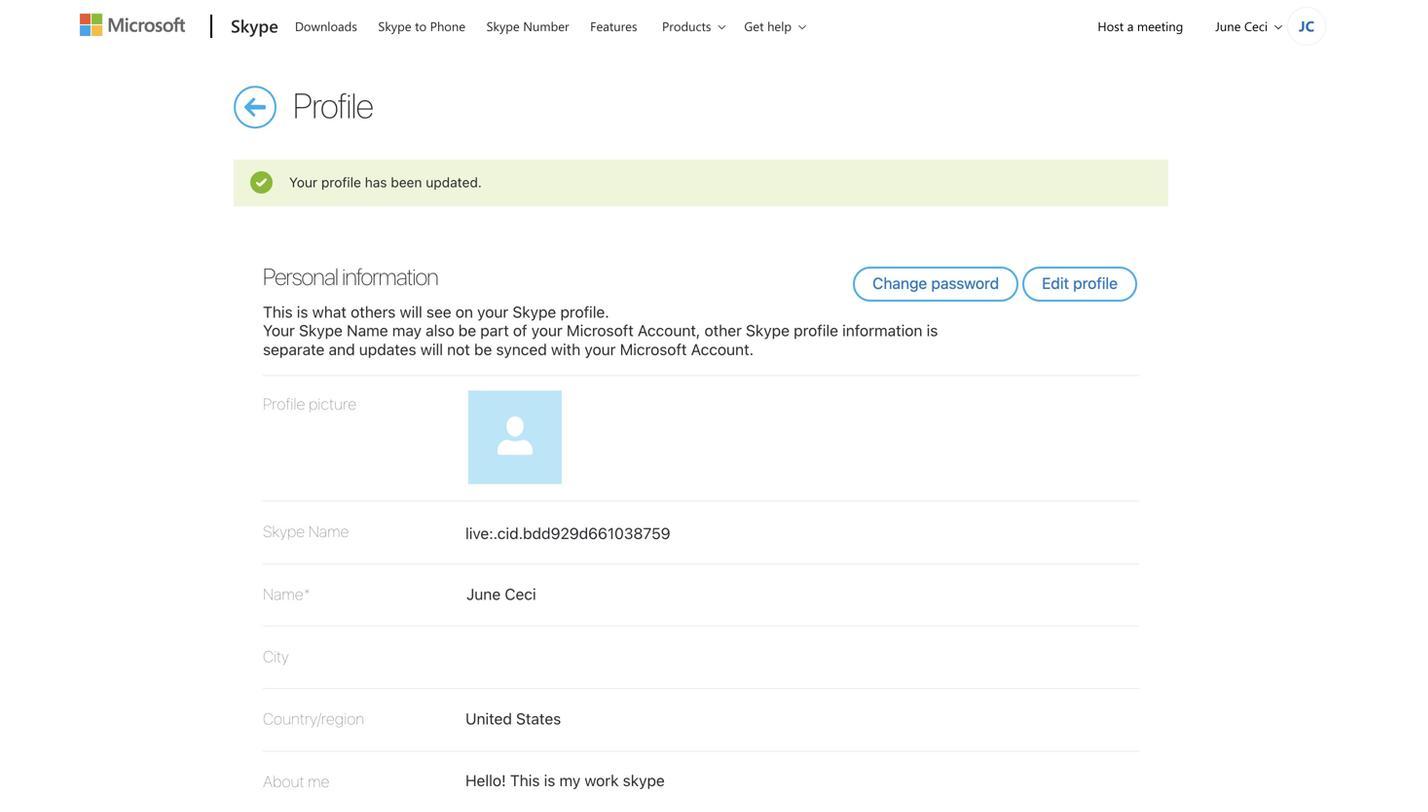 Task type: describe. For each thing, give the bounding box(es) containing it.
change password
[[873, 274, 1000, 293]]

live:.cid.bdd929d661038759
[[466, 525, 671, 543]]

hello! this is my work skype
[[466, 772, 665, 790]]

this is what others will see on your skype profile. your skype name may also be part of your microsoft account, other skype profile information is separate and updates will not be synced with your microsoft account.
[[263, 303, 938, 359]]

skype up name*
[[263, 523, 305, 541]]

features link
[[582, 1, 646, 48]]

products button
[[650, 1, 742, 51]]

about
[[263, 773, 304, 791]]

help
[[768, 18, 792, 35]]

part
[[481, 322, 509, 340]]

with
[[551, 340, 581, 359]]

name inside this is what others will see on your skype profile. your skype name may also be part of your microsoft account, other skype profile information is separate and updates will not be synced with your microsoft account.
[[347, 322, 388, 340]]

2 horizontal spatial your
[[585, 340, 616, 359]]

information inside this is what others will see on your skype profile. your skype name may also be part of your microsoft account, other skype profile information is separate and updates will not be synced with your microsoft account.
[[843, 322, 923, 340]]

profile for profile
[[293, 84, 373, 126]]

skype to phone link
[[370, 1, 474, 48]]

on
[[456, 303, 473, 321]]

states
[[516, 710, 561, 729]]

to
[[415, 18, 427, 35]]

0 vertical spatial will
[[400, 303, 422, 321]]

june
[[1216, 18, 1241, 35]]

0 horizontal spatial your
[[477, 303, 509, 321]]

been
[[391, 174, 422, 190]]

not
[[447, 340, 470, 359]]

a
[[1128, 18, 1134, 35]]

account,
[[638, 322, 701, 340]]

1 vertical spatial this
[[510, 772, 540, 790]]

downloads link
[[286, 1, 366, 48]]

has
[[365, 174, 387, 190]]

edit profile button
[[1023, 267, 1138, 302]]

separate
[[263, 340, 325, 359]]

downloads
[[295, 18, 357, 35]]

personal
[[263, 263, 338, 290]]

profile inside this is what others will see on your skype profile. your skype name may also be part of your microsoft account, other skype profile information is separate and updates will not be synced with your microsoft account.
[[794, 322, 839, 340]]

skype name
[[263, 523, 349, 541]]

city
[[263, 648, 289, 666]]

0 horizontal spatial is
[[297, 303, 308, 321]]

1 horizontal spatial your
[[532, 322, 563, 340]]

skype left to
[[378, 18, 412, 35]]

work
[[585, 772, 619, 790]]

1 vertical spatial name
[[309, 523, 349, 541]]

microsoft image
[[80, 14, 185, 36]]

other
[[705, 322, 742, 340]]

also
[[426, 322, 455, 340]]

hello!
[[466, 772, 506, 790]]

password
[[932, 274, 1000, 293]]



Task type: vqa. For each thing, say whether or not it's contained in the screenshot.
updates
yes



Task type: locate. For each thing, give the bounding box(es) containing it.
my
[[560, 772, 581, 790]]

profile
[[293, 84, 373, 126], [263, 395, 305, 414]]

united
[[466, 710, 512, 729]]

profile
[[321, 174, 361, 190], [1074, 274, 1118, 293], [794, 322, 839, 340]]

account.
[[691, 340, 754, 359]]

skype right other
[[746, 322, 790, 340]]

is left 'my'
[[544, 772, 556, 790]]

your up with
[[532, 322, 563, 340]]

1 vertical spatial will
[[421, 340, 443, 359]]

may
[[392, 322, 422, 340]]

get
[[745, 18, 764, 35]]

profile left has
[[321, 174, 361, 190]]

skype number
[[487, 18, 569, 35]]

0 horizontal spatial this
[[263, 303, 293, 321]]

me
[[308, 773, 330, 791]]

0 vertical spatial profile
[[321, 174, 361, 190]]

profile.
[[561, 303, 610, 321]]

microsoft down profile.
[[567, 322, 634, 340]]

edit
[[1042, 274, 1070, 293]]

profile for profile picture
[[263, 395, 305, 414]]

united states
[[466, 710, 561, 729]]

1 vertical spatial profile
[[263, 395, 305, 414]]

ceci
[[1245, 18, 1268, 35]]

will up 'may'
[[400, 303, 422, 321]]

your inside this is what others will see on your skype profile. your skype name may also be part of your microsoft account, other skype profile information is separate and updates will not be synced with your microsoft account.
[[263, 322, 295, 340]]

june ceci
[[1216, 18, 1268, 35]]

0 vertical spatial this
[[263, 303, 293, 321]]

your up separate
[[263, 322, 295, 340]]

number
[[523, 18, 569, 35]]

your right with
[[585, 340, 616, 359]]

skype to phone
[[378, 18, 466, 35]]

updates
[[359, 340, 417, 359]]

be down part
[[474, 340, 492, 359]]

name up name*
[[309, 523, 349, 541]]

host a meeting
[[1098, 18, 1184, 35]]

will down also
[[421, 340, 443, 359]]

is left what
[[297, 303, 308, 321]]

phone
[[430, 18, 466, 35]]

your up part
[[477, 303, 509, 321]]

profile for edit
[[1074, 274, 1118, 293]]

personal information
[[263, 263, 438, 290]]

profile picture
[[263, 395, 357, 414]]

profile down downloads
[[293, 84, 373, 126]]

2 horizontal spatial profile
[[1074, 274, 1118, 293]]

host
[[1098, 18, 1124, 35]]

skype
[[231, 14, 278, 37], [378, 18, 412, 35], [487, 18, 520, 35], [513, 303, 556, 321], [299, 322, 343, 340], [746, 322, 790, 340], [263, 523, 305, 541]]

profile for your
[[321, 174, 361, 190]]

profile left "picture"
[[263, 395, 305, 414]]

skype link
[[221, 1, 284, 54]]

2 horizontal spatial is
[[927, 322, 938, 340]]

picture
[[309, 395, 357, 414]]

name down others
[[347, 322, 388, 340]]

Name* text field
[[454, 579, 750, 605]]

0 horizontal spatial information
[[342, 263, 438, 290]]

1 horizontal spatial profile
[[794, 322, 839, 340]]

1 horizontal spatial is
[[544, 772, 556, 790]]

features
[[590, 18, 638, 35]]

0 vertical spatial your
[[289, 174, 318, 190]]

1 horizontal spatial information
[[843, 322, 923, 340]]

profile inside the edit profile button
[[1074, 274, 1118, 293]]

1 vertical spatial your
[[263, 322, 295, 340]]

0 vertical spatial information
[[342, 263, 438, 290]]

0 vertical spatial profile
[[293, 84, 373, 126]]

get help
[[745, 18, 792, 35]]

this up separate
[[263, 303, 293, 321]]

your profile has been updated.
[[289, 174, 482, 190]]

updated.
[[426, 174, 482, 190]]

about me
[[263, 773, 330, 791]]

meeting
[[1138, 18, 1184, 35]]

microsoft down the account,
[[620, 340, 687, 359]]

this inside this is what others will see on your skype profile. your skype name may also be part of your microsoft account, other skype profile information is separate and updates will not be synced with your microsoft account.
[[263, 303, 293, 321]]

name
[[347, 322, 388, 340], [309, 523, 349, 541]]

this right hello!
[[510, 772, 540, 790]]

change
[[873, 274, 928, 293]]

country/region
[[263, 710, 365, 729]]

your left has
[[289, 174, 318, 190]]

0 vertical spatial name
[[347, 322, 388, 340]]

products
[[662, 18, 711, 35]]

synced
[[496, 340, 547, 359]]

skype number link
[[478, 1, 578, 48]]

skype
[[623, 772, 665, 790]]

of
[[513, 322, 528, 340]]

what
[[312, 303, 347, 321]]

is down change password "button"
[[927, 322, 938, 340]]

your
[[477, 303, 509, 321], [532, 322, 563, 340], [585, 340, 616, 359]]

change password button
[[854, 267, 1019, 302]]

will
[[400, 303, 422, 321], [421, 340, 443, 359]]

be down on
[[459, 322, 476, 340]]

this
[[263, 303, 293, 321], [510, 772, 540, 790]]

1 vertical spatial profile
[[1074, 274, 1118, 293]]

1 vertical spatial information
[[843, 322, 923, 340]]

is
[[297, 303, 308, 321], [927, 322, 938, 340], [544, 772, 556, 790]]

information up others
[[342, 263, 438, 290]]

be
[[459, 322, 476, 340], [474, 340, 492, 359]]

your
[[289, 174, 318, 190], [263, 322, 295, 340]]

previous page image
[[234, 86, 959, 794]]

skype left number
[[487, 18, 520, 35]]

name*
[[263, 585, 311, 604]]

see
[[427, 303, 452, 321]]

get help button
[[732, 1, 822, 51]]

host a meeting link
[[1082, 1, 1200, 51]]

0 horizontal spatial profile
[[321, 174, 361, 190]]

and
[[329, 340, 355, 359]]

2 vertical spatial profile
[[794, 322, 839, 340]]

microsoft
[[567, 322, 634, 340], [620, 340, 687, 359]]

skype left downloads
[[231, 14, 278, 37]]

others
[[351, 303, 396, 321]]

skype down what
[[299, 322, 343, 340]]

information
[[342, 263, 438, 290], [843, 322, 923, 340]]

1 horizontal spatial this
[[510, 772, 540, 790]]

profile right edit
[[1074, 274, 1118, 293]]

profile right other
[[794, 322, 839, 340]]

skype up of
[[513, 303, 556, 321]]

edit profile
[[1042, 274, 1118, 293]]

jc
[[1299, 16, 1315, 36]]

information down change
[[843, 322, 923, 340]]



